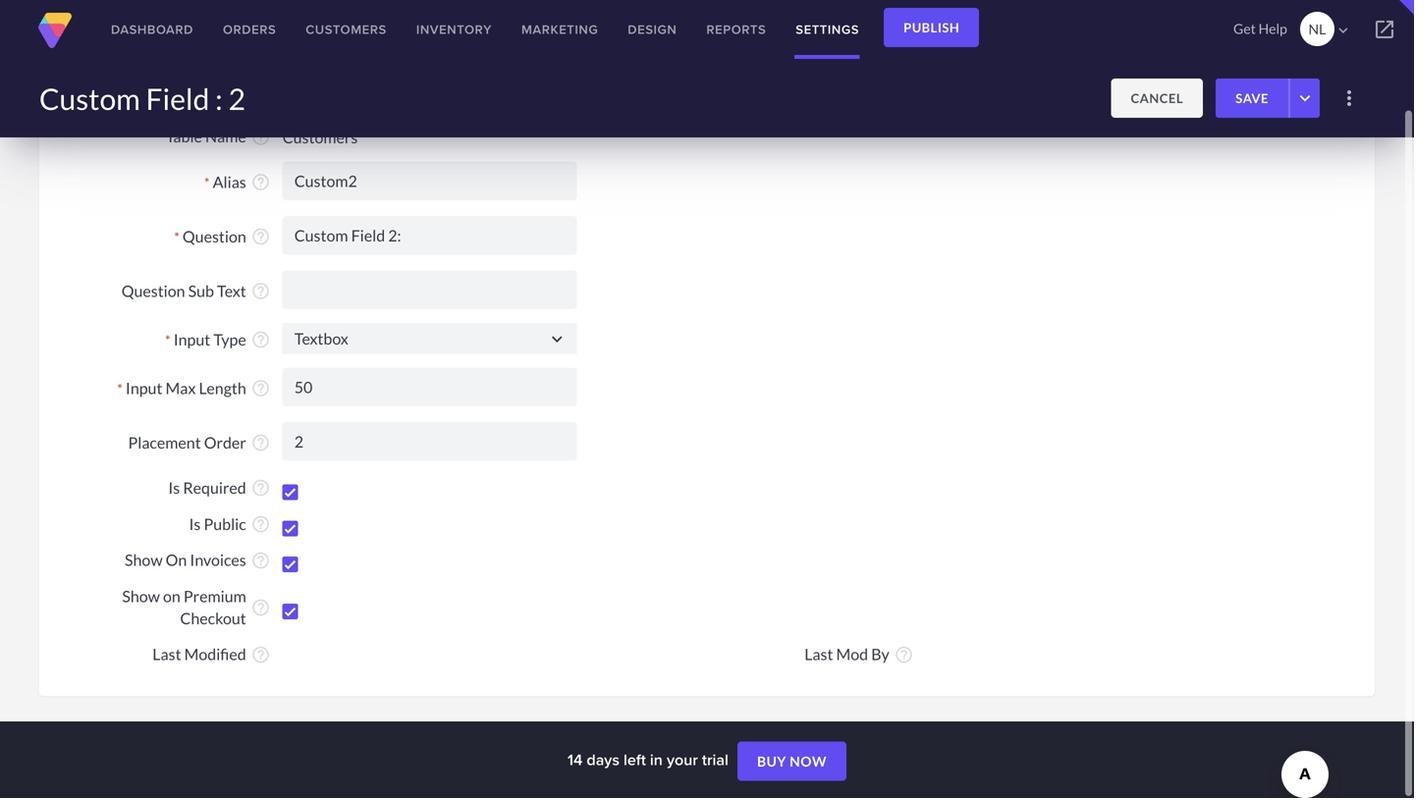 Task type: vqa. For each thing, say whether or not it's contained in the screenshot.
input in the * Input Type help_outline
yes



Task type: locate. For each thing, give the bounding box(es) containing it.
placement
[[128, 433, 201, 452]]

2 last from the left
[[805, 645, 834, 664]]

question up sub
[[183, 227, 246, 246]]

save
[[1236, 90, 1269, 106]]

table
[[166, 127, 202, 146]]

help_outline down * alias help_outline
[[251, 227, 271, 247]]

help_outline right type
[[251, 330, 271, 350]]

question
[[183, 227, 246, 246], [122, 281, 185, 300]]

help_outline right by
[[895, 645, 914, 665]]

days
[[587, 749, 620, 772]]

left
[[624, 749, 646, 772]]

buy now
[[757, 754, 827, 770]]

max
[[166, 379, 196, 398]]

help_outline inside * input type help_outline
[[251, 330, 271, 350]]


[[1335, 22, 1353, 39]]

save link
[[1216, 79, 1289, 118]]

orders
[[223, 20, 276, 39]]

length
[[199, 379, 246, 398]]

help_outline right modified
[[251, 645, 271, 665]]

show for checkout
[[122, 587, 160, 606]]

is inside is required help_outline
[[168, 478, 180, 498]]

help_outline inside * alias help_outline
[[251, 172, 271, 192]]

help_outline inside last modified help_outline
[[251, 645, 271, 665]]

None text field
[[283, 216, 577, 255], [283, 323, 577, 354], [283, 216, 577, 255], [283, 323, 577, 354]]

buy
[[757, 754, 787, 770]]

last left mod
[[805, 645, 834, 664]]

0 vertical spatial customers
[[306, 20, 387, 39]]

1 vertical spatial customers
[[283, 128, 358, 147]]

1 horizontal spatial is
[[189, 515, 201, 534]]

is
[[168, 478, 180, 498], [189, 515, 201, 534]]

custom
[[39, 81, 140, 116]]

* input type help_outline
[[165, 330, 271, 350]]

last
[[153, 645, 181, 664], [805, 645, 834, 664]]

input
[[174, 330, 210, 349], [126, 379, 163, 398]]

1 horizontal spatial last
[[805, 645, 834, 664]]

design
[[628, 20, 677, 39]]

0 vertical spatial question
[[183, 227, 246, 246]]

placement order help_outline
[[128, 433, 271, 453]]

is required help_outline
[[168, 478, 271, 498]]

is left public
[[189, 515, 201, 534]]

1 vertical spatial is
[[189, 515, 201, 534]]

show on invoices help_outline
[[125, 551, 271, 571]]

help_outline right alias
[[251, 172, 271, 192]]

None text field
[[283, 162, 577, 201], [283, 271, 577, 310], [283, 368, 577, 407], [283, 423, 577, 461], [283, 162, 577, 201], [283, 271, 577, 310], [283, 368, 577, 407], [283, 423, 577, 461]]

1 last from the left
[[153, 645, 181, 664]]

customers right name
[[283, 128, 358, 147]]

name
[[205, 127, 246, 146]]

0 vertical spatial input
[[174, 330, 210, 349]]

input left type
[[174, 330, 210, 349]]

help_outline right order
[[251, 433, 271, 453]]

help_outline right premium
[[251, 598, 271, 618]]

now
[[790, 754, 827, 770]]

* inside * question help_outline
[[174, 229, 180, 245]]

help_outline right text
[[251, 282, 271, 301]]

help_outline right name
[[251, 127, 271, 147]]

custom field : 2
[[39, 81, 246, 116]]

buy now link
[[738, 742, 847, 782]]

help_outline inside show on premium checkout help_outline
[[251, 598, 271, 618]]

* inside * id help_outline
[[221, 93, 227, 109]]

inventory
[[416, 20, 492, 39]]

* for * input max length help_outline
[[117, 381, 123, 397]]

input inside * input max length help_outline
[[126, 379, 163, 398]]

help_outline right id
[[251, 91, 271, 111]]

customers
[[306, 20, 387, 39], [283, 128, 358, 147]]

help_outline inside * input max length help_outline
[[251, 379, 271, 398]]

1 vertical spatial question
[[122, 281, 185, 300]]

* left 2
[[221, 93, 227, 109]]

0 horizontal spatial is
[[168, 478, 180, 498]]

2
[[228, 81, 246, 116]]

get help
[[1234, 20, 1288, 37]]

* for * id help_outline
[[221, 93, 227, 109]]

publish
[[904, 20, 960, 35]]

* up max
[[165, 332, 171, 349]]

* left max
[[117, 381, 123, 397]]

0 horizontal spatial input
[[126, 379, 163, 398]]

show inside show on invoices help_outline
[[125, 551, 163, 570]]

cancel link
[[1112, 79, 1204, 118]]

last left modified
[[153, 645, 181, 664]]

premium
[[184, 587, 246, 606]]

* inside * alias help_outline
[[204, 174, 210, 191]]

0 vertical spatial is
[[168, 478, 180, 498]]

help_outline right public
[[251, 515, 271, 534]]

by
[[872, 645, 890, 664]]

* left alias
[[204, 174, 210, 191]]

0 horizontal spatial last
[[153, 645, 181, 664]]

* inside * input max length help_outline
[[117, 381, 123, 397]]

show on premium checkout help_outline
[[122, 587, 271, 628]]

last inside last mod by help_outline
[[805, 645, 834, 664]]

* inside * input type help_outline
[[165, 332, 171, 349]]

is inside is public help_outline
[[189, 515, 201, 534]]

customers right orders
[[306, 20, 387, 39]]

is left required
[[168, 478, 180, 498]]

input inside * input type help_outline
[[174, 330, 210, 349]]

settings
[[796, 20, 860, 39]]

*
[[221, 93, 227, 109], [204, 174, 210, 191], [174, 229, 180, 245], [165, 332, 171, 349], [117, 381, 123, 397]]

input left max
[[126, 379, 163, 398]]

1 horizontal spatial input
[[174, 330, 210, 349]]

* for * input type help_outline
[[165, 332, 171, 349]]

more_vert button
[[1330, 79, 1369, 118]]

* for * alias help_outline
[[204, 174, 210, 191]]

0 vertical spatial show
[[125, 551, 163, 570]]

show
[[125, 551, 163, 570], [122, 587, 160, 606]]

* for * question help_outline
[[174, 229, 180, 245]]

1 vertical spatial input
[[126, 379, 163, 398]]

customers for help_outline
[[283, 128, 358, 147]]

help_outline inside "question sub text help_outline"
[[251, 282, 271, 301]]

show inside show on premium checkout help_outline
[[122, 587, 160, 606]]

trial
[[702, 749, 729, 772]]

invoices
[[190, 551, 246, 570]]

help_outline right invoices
[[251, 551, 271, 571]]

help_outline right required
[[251, 479, 271, 498]]

question left sub
[[122, 281, 185, 300]]

help_outline right length
[[251, 379, 271, 398]]

help_outline
[[251, 91, 271, 111], [251, 127, 271, 147], [251, 172, 271, 192], [251, 227, 271, 247], [251, 282, 271, 301], [251, 330, 271, 350], [251, 379, 271, 398], [251, 433, 271, 453], [251, 479, 271, 498], [251, 515, 271, 534], [251, 551, 271, 571], [251, 598, 271, 618], [251, 645, 271, 665], [895, 645, 914, 665]]


[[547, 329, 568, 350]]

1 vertical spatial show
[[122, 587, 160, 606]]

* up "question sub text help_outline" at the top of page
[[174, 229, 180, 245]]

show for help_outline
[[125, 551, 163, 570]]

last inside last modified help_outline
[[153, 645, 181, 664]]

:
[[215, 81, 223, 116]]



Task type: describe. For each thing, give the bounding box(es) containing it.
type
[[214, 330, 246, 349]]

last for by
[[805, 645, 834, 664]]

checkout
[[180, 609, 246, 628]]

* question help_outline
[[174, 227, 271, 247]]

table name help_outline
[[166, 127, 271, 147]]

help_outline inside * question help_outline
[[251, 227, 271, 247]]

text
[[217, 281, 246, 300]]

cancel
[[1131, 90, 1184, 106]]

on
[[166, 551, 187, 570]]

is public help_outline
[[189, 515, 271, 534]]

help
[[1259, 20, 1288, 37]]

dashboard link
[[96, 0, 208, 59]]

dashboard
[[111, 20, 194, 39]]

marketing
[[522, 20, 599, 39]]

is for is required help_outline
[[168, 478, 180, 498]]

reports
[[707, 20, 767, 39]]


[[1373, 18, 1397, 41]]

customers for orders
[[306, 20, 387, 39]]

nl 
[[1309, 21, 1353, 39]]

mod
[[837, 645, 869, 664]]

modified
[[184, 645, 246, 664]]

 link
[[1356, 0, 1415, 59]]

last modified help_outline
[[153, 645, 271, 665]]

help_outline inside is public help_outline
[[251, 515, 271, 534]]

help_outline inside is required help_outline
[[251, 479, 271, 498]]

last mod by help_outline
[[805, 645, 914, 665]]

your
[[667, 749, 698, 772]]

sub
[[188, 281, 214, 300]]

nl
[[1309, 21, 1327, 37]]

last for help_outline
[[153, 645, 181, 664]]

is for is public help_outline
[[189, 515, 201, 534]]

question inside * question help_outline
[[183, 227, 246, 246]]

alias
[[213, 172, 246, 191]]

14
[[568, 749, 583, 772]]

question sub text help_outline
[[122, 281, 271, 301]]

input for length
[[126, 379, 163, 398]]

order
[[204, 433, 246, 452]]

help_outline inside show on invoices help_outline
[[251, 551, 271, 571]]

more_vert
[[1338, 86, 1362, 110]]

field
[[146, 81, 210, 116]]

get
[[1234, 20, 1256, 37]]

public
[[204, 515, 246, 534]]

publish button
[[884, 8, 980, 47]]

help_outline inside "table name help_outline"
[[251, 127, 271, 147]]

id
[[230, 91, 246, 110]]

on
[[163, 587, 181, 606]]

details
[[64, 36, 143, 67]]

* alias help_outline
[[204, 172, 271, 192]]

14 days left in your trial
[[568, 749, 733, 772]]

help_outline inside * id help_outline
[[251, 91, 271, 111]]

in
[[650, 749, 663, 772]]

input for help_outline
[[174, 330, 210, 349]]

question inside "question sub text help_outline"
[[122, 281, 185, 300]]

required
[[183, 478, 246, 498]]

* input max length help_outline
[[117, 379, 271, 398]]

help_outline inside "placement order help_outline"
[[251, 433, 271, 453]]

* id help_outline
[[221, 91, 271, 111]]

help_outline inside last mod by help_outline
[[895, 645, 914, 665]]



